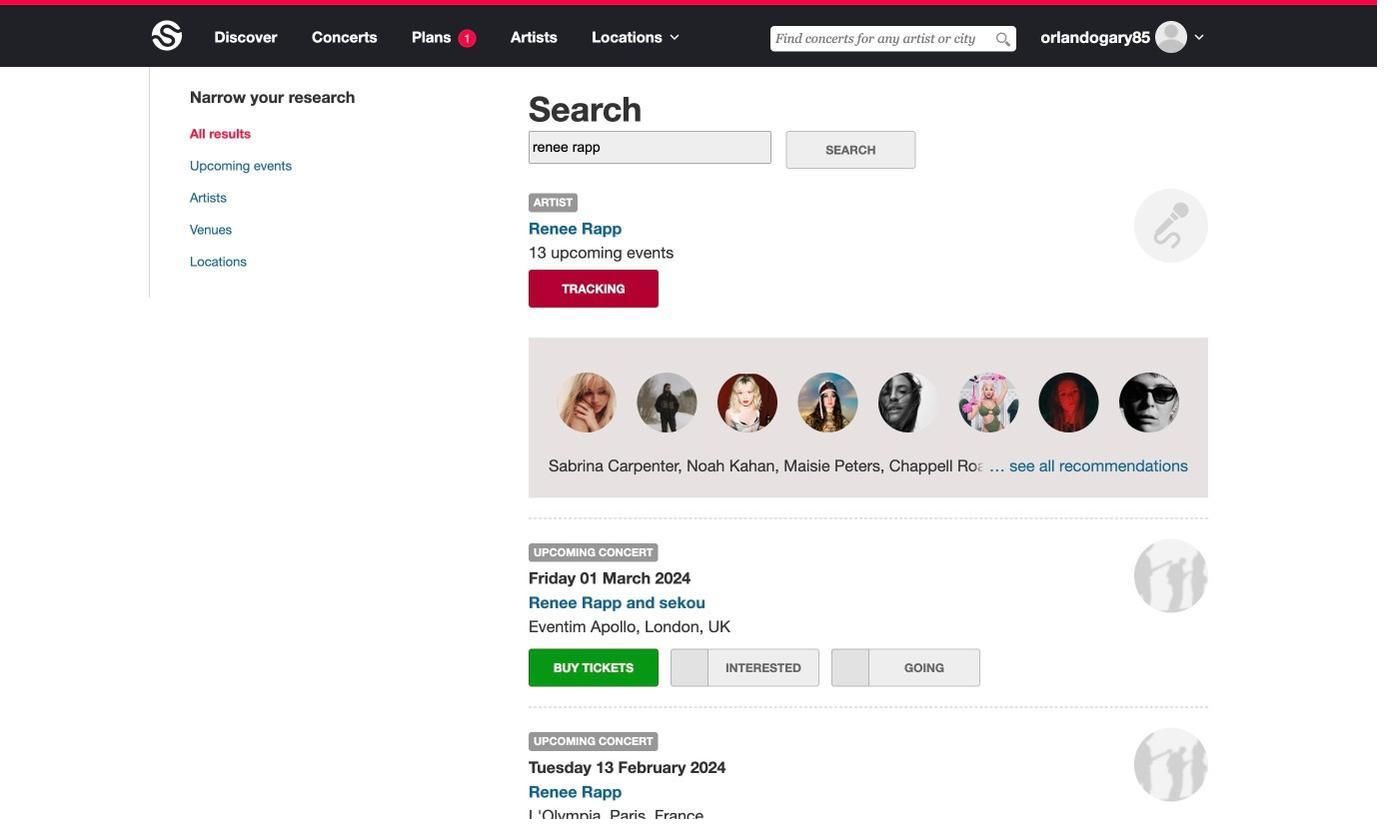 Task type: describe. For each thing, give the bounding box(es) containing it.
search image
[[997, 32, 1011, 47]]

chappell roan live. image
[[798, 373, 858, 433]]

locations image
[[666, 28, 684, 46]]

fletcher live. image
[[879, 373, 939, 433]]



Task type: vqa. For each thing, say whether or not it's contained in the screenshot.
Chappell Roan live. Image
yes



Task type: locate. For each thing, give the bounding box(es) containing it.
doja cat live. image
[[959, 373, 1019, 433]]

noah kahan live. image
[[637, 373, 697, 433]]

holly humberstone live. image
[[1040, 373, 1100, 433]]

Find concerts for any artist or city search field
[[771, 26, 1017, 52]]

maisie peters live. image
[[718, 373, 778, 433]]

None submit
[[786, 131, 916, 169]]

sabrina carpenter live. image
[[557, 373, 617, 433]]

maggie rogers live. image
[[1120, 373, 1180, 433]]

None text field
[[529, 131, 772, 164]]



